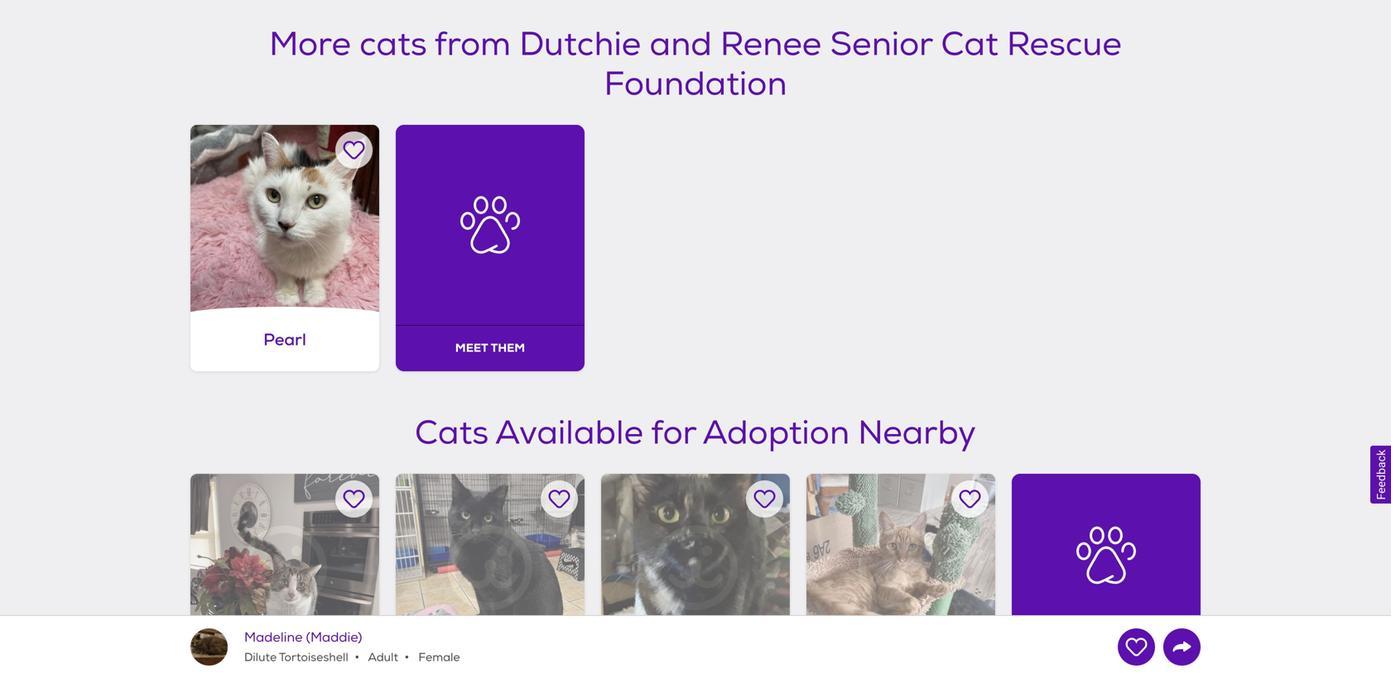 Task type: vqa. For each thing, say whether or not it's contained in the screenshot.
Madeline (Maddie)
yes



Task type: describe. For each thing, give the bounding box(es) containing it.
for
[[651, 413, 696, 455]]

pets
[[1130, 614, 1154, 629]]

pearl link
[[190, 125, 379, 372]]

petfinder
[[1115, 633, 1168, 648]]

cats
[[359, 24, 427, 65]]

tortoiseshell
[[279, 651, 348, 666]]

and
[[650, 24, 712, 65]]

nearby
[[858, 413, 976, 455]]

cats
[[415, 413, 489, 455]]

dilute
[[244, 651, 277, 666]]

pearl
[[263, 329, 306, 351]]

more
[[269, 24, 351, 65]]

senior
[[830, 24, 932, 65]]

foundation
[[604, 63, 787, 105]]

more cats from dutchie and renee senior cat rescue foundation
[[269, 24, 1122, 105]]

illinois, adoptable cat, young male domestic short hair, hamilton, nj. image
[[601, 474, 790, 663]]

madeline (maddie)
[[244, 630, 362, 646]]

romance, adoptable cat, young male domestic short hair, hamilton, nj. image
[[396, 474, 585, 663]]

renee
[[720, 24, 822, 65]]

adult
[[366, 651, 398, 666]]

meet
[[455, 341, 488, 356]]

dutchie
[[519, 24, 641, 65]]

rescue
[[1007, 24, 1122, 65]]

more
[[1097, 614, 1127, 629]]

female
[[416, 651, 460, 666]]



Task type: locate. For each thing, give the bounding box(es) containing it.
adoption
[[702, 413, 850, 455]]

cats available for adoption nearby link
[[190, 413, 1201, 455]]

cats available for adoption nearby
[[415, 413, 976, 455]]

from
[[434, 24, 511, 65]]

madeline
[[244, 630, 303, 646]]

them
[[491, 341, 525, 356]]

star fruit , adoptable cat, kitten male domestic short hair, princeton, nj, has video. image
[[806, 474, 995, 663]]

available
[[495, 413, 643, 455]]

12395
[[1058, 614, 1094, 629]]

dilute tortoiseshell
[[244, 651, 348, 666]]

more cats from dutchie and renee senior cat rescue foundation link
[[190, 24, 1201, 105]]

meet them
[[455, 341, 525, 356]]

pheonix, adoptable cat, young male domestic short hair, hightstown, nj. image
[[190, 474, 379, 663]]

available
[[1045, 633, 1095, 648]]

cat
[[941, 24, 998, 65]]

12395 more pets available on petfinder
[[1045, 614, 1168, 648]]

pearl, adoptable cat, adult female calico, perrineville, nj. image
[[190, 125, 379, 314]]

madeline (maddie) image
[[190, 629, 228, 667]]

on
[[1098, 633, 1112, 648]]

(maddie)
[[306, 630, 362, 646]]



